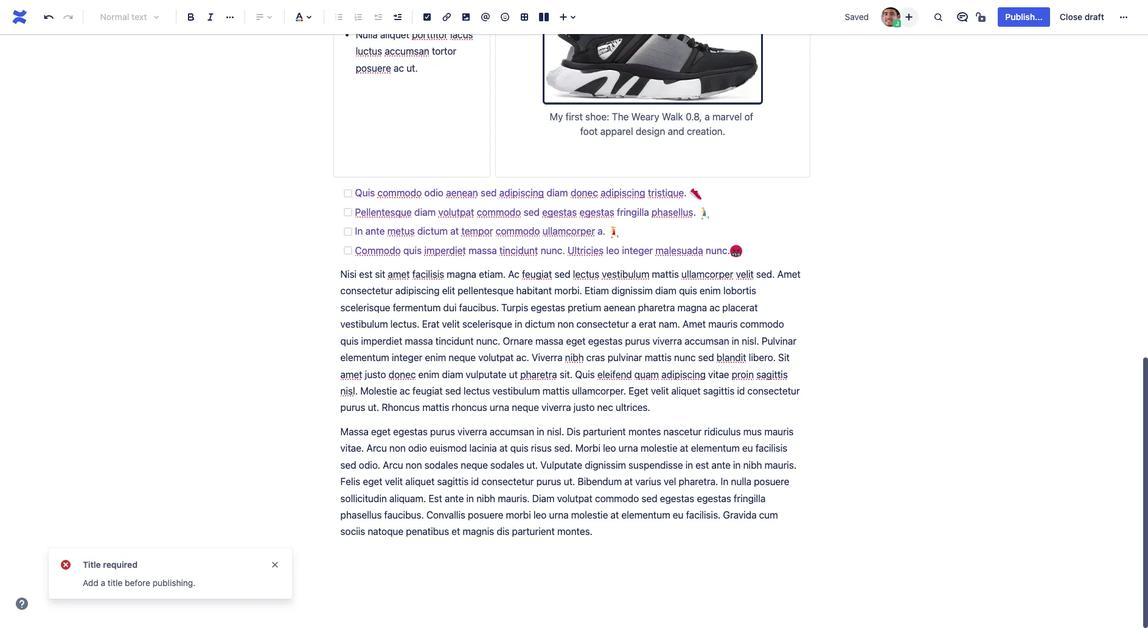 Task type: describe. For each thing, give the bounding box(es) containing it.
eget
[[629, 386, 649, 397]]

required
[[103, 560, 138, 570]]

2 vertical spatial posuere
[[468, 510, 504, 521]]

2 horizontal spatial urna
[[619, 443, 638, 454]]

1 horizontal spatial elementum
[[622, 510, 671, 521]]

1 horizontal spatial imperdiet
[[424, 245, 466, 256]]

pellentesque
[[355, 207, 412, 218]]

0 horizontal spatial molestie
[[571, 510, 608, 521]]

sed up felis
[[341, 460, 356, 471]]

0 horizontal spatial a
[[101, 578, 105, 589]]

rhoncus
[[452, 403, 487, 414]]

facilisis.
[[686, 510, 721, 521]]

volutpat for magna
[[478, 352, 514, 363]]

title required
[[83, 560, 138, 570]]

0.8,
[[686, 111, 702, 122]]

tristique.
[[648, 188, 687, 199]]

pulvinar
[[762, 336, 797, 347]]

2 vertical spatial eget
[[363, 477, 383, 488]]

before
[[125, 578, 150, 589]]

0 vertical spatial nisl.
[[742, 336, 759, 347]]

walk
[[662, 111, 683, 122]]

phasellus.
[[652, 207, 696, 218]]

dictum inside nisi est sit amet facilisis magna etiam. ac feugiat sed lectus vestibulum mattis ullamcorper velit sed. amet consectetur adipiscing elit pellentesque habitant morbi. etiam dignissim diam quis enim lobortis scelerisque fermentum dui faucibus. turpis egestas pretium aenean pharetra magna ac placerat vestibulum lectus. erat velit scelerisque in dictum non consectetur a erat nam. amet mauris commodo quis imperdiet massa tincidunt nunc. ornare massa eget egestas purus viverra accumsan in nisl. pulvinar elementum integer enim neque volutpat ac. viverra nibh cras pulvinar mattis nunc sed blandit libero. sit amet justo donec enim diam vulputate ut pharetra sit. quis eleifend quam adipiscing vitae proin sagittis nisl. molestie ac feugiat sed lectus vestibulum mattis ullamcorper. eget velit aliquet sagittis id consectetur purus ut. rhoncus mattis rhoncus urna neque viverra justo nec ultrices.
[[525, 319, 555, 330]]

molestie
[[360, 386, 397, 397]]

ullamcorper inside nisi est sit amet facilisis magna etiam. ac feugiat sed lectus vestibulum mattis ullamcorper velit sed. amet consectetur adipiscing elit pellentesque habitant morbi. etiam dignissim diam quis enim lobortis scelerisque fermentum dui faucibus. turpis egestas pretium aenean pharetra magna ac placerat vestibulum lectus. erat velit scelerisque in dictum non consectetur a erat nam. amet mauris commodo quis imperdiet massa tincidunt nunc. ornare massa eget egestas purus viverra accumsan in nisl. pulvinar elementum integer enim neque volutpat ac. viverra nibh cras pulvinar mattis nunc sed blandit libero. sit amet justo donec enim diam vulputate ut pharetra sit. quis eleifend quam adipiscing vitae proin sagittis nisl. molestie ac feugiat sed lectus vestibulum mattis ullamcorper. eget velit aliquet sagittis id consectetur purus ut. rhoncus mattis rhoncus urna neque viverra justo nec ultrices.
[[682, 269, 734, 280]]

sagittis inside massa eget egestas purus viverra accumsan in nisl. dis parturient montes nascetur ridiculus mus mauris vitae. arcu non odio euismod lacinia at quis risus sed. morbi leo urna molestie at elementum eu facilisis sed odio. arcu non sodales neque sodales ut. vulputate dignissim suspendisse in est ante in nibh mauris. felis eget velit aliquet sagittis id consectetur purus ut. bibendum at varius vel pharetra. in nulla posuere sollicitudin aliquam. est ante in nibh mauris. diam volutpat commodo sed egestas egestas fringilla phasellus faucibus. convallis posuere morbi leo urna molestie at elementum eu facilisis. gravida cum sociis natoque penatibus et magnis dis parturient montes.
[[437, 477, 469, 488]]

design
[[636, 126, 666, 137]]

natoque
[[368, 527, 404, 538]]

0 horizontal spatial massa
[[405, 336, 433, 347]]

egestas up cras in the bottom of the page
[[588, 336, 623, 347]]

1 horizontal spatial nunc.
[[541, 245, 565, 256]]

1 horizontal spatial ante
[[445, 493, 464, 504]]

1 vertical spatial posuere
[[754, 477, 790, 488]]

faucibus. inside nisi est sit amet facilisis magna etiam. ac feugiat sed lectus vestibulum mattis ullamcorper velit sed. amet consectetur adipiscing elit pellentesque habitant morbi. etiam dignissim diam quis enim lobortis scelerisque fermentum dui faucibus. turpis egestas pretium aenean pharetra magna ac placerat vestibulum lectus. erat velit scelerisque in dictum non consectetur a erat nam. amet mauris commodo quis imperdiet massa tincidunt nunc. ornare massa eget egestas purus viverra accumsan in nisl. pulvinar elementum integer enim neque volutpat ac. viverra nibh cras pulvinar mattis nunc sed blandit libero. sit amet justo donec enim diam vulputate ut pharetra sit. quis eleifend quam adipiscing vitae proin sagittis nisl. molestie ac feugiat sed lectus vestibulum mattis ullamcorper. eget velit aliquet sagittis id consectetur purus ut. rhoncus mattis rhoncus urna neque viverra justo nec ultrices.
[[459, 302, 499, 313]]

egestas down the "rhoncus"
[[393, 427, 428, 438]]

lectus.
[[391, 319, 420, 330]]

facilisis inside massa eget egestas purus viverra accumsan in nisl. dis parturient montes nascetur ridiculus mus mauris vitae. arcu non odio euismod lacinia at quis risus sed. morbi leo urna molestie at elementum eu facilisis sed odio. arcu non sodales neque sodales ut. vulputate dignissim suspendisse in est ante in nibh mauris. felis eget velit aliquet sagittis id consectetur purus ut. bibendum at varius vel pharetra. in nulla posuere sollicitudin aliquam. est ante in nibh mauris. diam volutpat commodo sed egestas egestas fringilla phasellus faucibus. convallis posuere morbi leo urna molestie at elementum eu facilisis. gravida cum sociis natoque penatibus et magnis dis parturient montes.
[[756, 443, 788, 454]]

0 horizontal spatial eu
[[673, 510, 684, 521]]

ultricies
[[568, 245, 604, 256]]

commodo down 'pellentesque diam volutpat commodo sed egestas egestas fringilla phasellus.' on the top of page
[[496, 226, 540, 237]]

tempor
[[462, 226, 493, 237]]

commodo up in ante metus dictum at tempor commodo ullamcorper a.
[[477, 207, 521, 218]]

accumsan for ut.
[[385, 46, 430, 57]]

my
[[550, 111, 563, 122]]

in up risus
[[537, 427, 545, 438]]

apparel
[[601, 126, 633, 137]]

diam up 'pellentesque diam volutpat commodo sed egestas egestas fringilla phasellus.' on the top of page
[[547, 188, 568, 199]]

varius
[[636, 477, 661, 488]]

1 vertical spatial leo
[[603, 443, 616, 454]]

magnis
[[463, 527, 494, 538]]

sed up morbi.
[[555, 269, 571, 280]]

0 horizontal spatial amet
[[341, 369, 363, 380]]

more formatting image
[[223, 10, 237, 24]]

1 vertical spatial scelerisque
[[463, 319, 512, 330]]

montes.
[[557, 527, 593, 538]]

1 horizontal spatial integer
[[622, 245, 653, 256]]

mattis up quam
[[645, 352, 672, 363]]

commodo quis imperdiet massa tincidunt nunc. ultricies leo integer malesuada nunc.
[[355, 245, 730, 256]]

0 vertical spatial enim
[[700, 286, 721, 297]]

2 vertical spatial leo
[[534, 510, 547, 521]]

gravida
[[723, 510, 757, 521]]

at right the lacinia
[[500, 443, 508, 454]]

publish... button
[[998, 7, 1050, 27]]

close
[[1060, 12, 1083, 22]]

1 horizontal spatial vestibulum
[[493, 386, 540, 397]]

publish...
[[1006, 12, 1043, 22]]

adipiscing up :woman_running: image
[[601, 188, 646, 199]]

phasellus
[[341, 510, 382, 521]]

odio.
[[359, 460, 380, 471]]

2 vertical spatial non
[[406, 460, 422, 471]]

mattis down malesuada
[[652, 269, 679, 280]]

redo ⌘⇧z image
[[61, 10, 75, 24]]

egestas down habitant
[[531, 302, 565, 313]]

est inside nisi est sit amet facilisis magna etiam. ac feugiat sed lectus vestibulum mattis ullamcorper velit sed. amet consectetur adipiscing elit pellentesque habitant morbi. etiam dignissim diam quis enim lobortis scelerisque fermentum dui faucibus. turpis egestas pretium aenean pharetra magna ac placerat vestibulum lectus. erat velit scelerisque in dictum non consectetur a erat nam. amet mauris commodo quis imperdiet massa tincidunt nunc. ornare massa eget egestas purus viverra accumsan in nisl. pulvinar elementum integer enim neque volutpat ac. viverra nibh cras pulvinar mattis nunc sed blandit libero. sit amet justo donec enim diam vulputate ut pharetra sit. quis eleifend quam adipiscing vitae proin sagittis nisl. molestie ac feugiat sed lectus vestibulum mattis ullamcorper. eget velit aliquet sagittis id consectetur purus ut. rhoncus mattis rhoncus urna neque viverra justo nec ultrices.
[[359, 269, 373, 280]]

undo ⌘z image
[[41, 10, 56, 24]]

vitae
[[708, 369, 729, 380]]

1 vertical spatial elementum
[[691, 443, 740, 454]]

first
[[566, 111, 583, 122]]

marvel
[[713, 111, 742, 122]]

ut. inside nisi est sit amet facilisis magna etiam. ac feugiat sed lectus vestibulum mattis ullamcorper velit sed. amet consectetur adipiscing elit pellentesque habitant morbi. etiam dignissim diam quis enim lobortis scelerisque fermentum dui faucibus. turpis egestas pretium aenean pharetra magna ac placerat vestibulum lectus. erat velit scelerisque in dictum non consectetur a erat nam. amet mauris commodo quis imperdiet massa tincidunt nunc. ornare massa eget egestas purus viverra accumsan in nisl. pulvinar elementum integer enim neque volutpat ac. viverra nibh cras pulvinar mattis nunc sed blandit libero. sit amet justo donec enim diam vulputate ut pharetra sit. quis eleifend quam adipiscing vitae proin sagittis nisl. molestie ac feugiat sed lectus vestibulum mattis ullamcorper. eget velit aliquet sagittis id consectetur purus ut. rhoncus mattis rhoncus urna neque viverra justo nec ultrices.
[[368, 403, 379, 414]]

2 horizontal spatial massa
[[536, 336, 564, 347]]

0 horizontal spatial dictum
[[417, 226, 448, 237]]

purus up massa
[[341, 403, 365, 414]]

1 horizontal spatial amet
[[388, 269, 410, 280]]

2 horizontal spatial ante
[[712, 460, 731, 471]]

0 vertical spatial arcu
[[367, 443, 387, 454]]

0 horizontal spatial lectus
[[464, 386, 490, 397]]

lobortis
[[724, 286, 757, 297]]

erat
[[422, 319, 440, 330]]

nisl. inside massa eget egestas purus viverra accumsan in nisl. dis parturient montes nascetur ridiculus mus mauris vitae. arcu non odio euismod lacinia at quis risus sed. morbi leo urna molestie at elementum eu facilisis sed odio. arcu non sodales neque sodales ut. vulputate dignissim suspendisse in est ante in nibh mauris. felis eget velit aliquet sagittis id consectetur purus ut. bibendum at varius vel pharetra. in nulla posuere sollicitudin aliquam. est ante in nibh mauris. diam volutpat commodo sed egestas egestas fringilla phasellus faucibus. convallis posuere morbi leo urna molestie at elementum eu facilisis. gravida cum sociis natoque penatibus et magnis dis parturient montes.
[[547, 427, 564, 438]]

at down 'bibendum'
[[611, 510, 619, 521]]

libero.
[[749, 352, 776, 363]]

adipiscing up fermentum at the top left
[[395, 286, 440, 297]]

sed up in ante metus dictum at tempor commodo ullamcorper a.
[[481, 188, 497, 199]]

diam up nam.
[[656, 286, 677, 297]]

viverra inside massa eget egestas purus viverra accumsan in nisl. dis parturient montes nascetur ridiculus mus mauris vitae. arcu non odio euismod lacinia at quis risus sed. morbi leo urna molestie at elementum eu facilisis sed odio. arcu non sodales neque sodales ut. vulputate dignissim suspendisse in est ante in nibh mauris. felis eget velit aliquet sagittis id consectetur purus ut. bibendum at varius vel pharetra. in nulla posuere sollicitudin aliquam. est ante in nibh mauris. diam volutpat commodo sed egestas egestas fringilla phasellus faucibus. convallis posuere morbi leo urna molestie at elementum eu facilisis. gravida cum sociis natoque penatibus et magnis dis parturient montes.
[[458, 427, 487, 438]]

1 horizontal spatial parturient
[[583, 427, 626, 438]]

find and replace image
[[931, 10, 946, 24]]

lacus
[[450, 29, 473, 40]]

sit
[[778, 352, 790, 363]]

purus up diam
[[537, 477, 561, 488]]

0 vertical spatial leo
[[606, 245, 620, 256]]

etiam.
[[479, 269, 506, 280]]

1 horizontal spatial magna
[[678, 302, 707, 313]]

at down nascetur
[[680, 443, 689, 454]]

saved
[[845, 12, 869, 22]]

egestas up facilisis.
[[697, 493, 732, 504]]

1 horizontal spatial viverra
[[542, 403, 571, 414]]

euismod
[[430, 443, 467, 454]]

2 horizontal spatial nibh
[[744, 460, 762, 471]]

urna inside nisi est sit amet facilisis magna etiam. ac feugiat sed lectus vestibulum mattis ullamcorper velit sed. amet consectetur adipiscing elit pellentesque habitant morbi. etiam dignissim diam quis enim lobortis scelerisque fermentum dui faucibus. turpis egestas pretium aenean pharetra magna ac placerat vestibulum lectus. erat velit scelerisque in dictum non consectetur a erat nam. amet mauris commodo quis imperdiet massa tincidunt nunc. ornare massa eget egestas purus viverra accumsan in nisl. pulvinar elementum integer enim neque volutpat ac. viverra nibh cras pulvinar mattis nunc sed blandit libero. sit amet justo donec enim diam vulputate ut pharetra sit. quis eleifend quam adipiscing vitae proin sagittis nisl. molestie ac feugiat sed lectus vestibulum mattis ullamcorper. eget velit aliquet sagittis id consectetur purus ut. rhoncus mattis rhoncus urna neque viverra justo nec ultrices.
[[490, 403, 509, 414]]

0 horizontal spatial quis
[[355, 188, 375, 199]]

commodo up pellentesque
[[378, 188, 422, 199]]

cum
[[759, 510, 778, 521]]

donec inside nisi est sit amet facilisis magna etiam. ac feugiat sed lectus vestibulum mattis ullamcorper velit sed. amet consectetur adipiscing elit pellentesque habitant morbi. etiam dignissim diam quis enim lobortis scelerisque fermentum dui faucibus. turpis egestas pretium aenean pharetra magna ac placerat vestibulum lectus. erat velit scelerisque in dictum non consectetur a erat nam. amet mauris commodo quis imperdiet massa tincidunt nunc. ornare massa eget egestas purus viverra accumsan in nisl. pulvinar elementum integer enim neque volutpat ac. viverra nibh cras pulvinar mattis nunc sed blandit libero. sit amet justo donec enim diam vulputate ut pharetra sit. quis eleifend quam adipiscing vitae proin sagittis nisl. molestie ac feugiat sed lectus vestibulum mattis ullamcorper. eget velit aliquet sagittis id consectetur purus ut. rhoncus mattis rhoncus urna neque viverra justo nec ultrices.
[[389, 369, 416, 380]]

1 vertical spatial justo
[[574, 403, 595, 414]]

morbi
[[576, 443, 601, 454]]

0 horizontal spatial feugiat
[[413, 386, 443, 397]]

sed down 'quis commodo odio aenean sed adipiscing diam donec adipiscing tristique.'
[[524, 207, 540, 218]]

tortor
[[432, 46, 457, 57]]

1 vertical spatial enim
[[425, 352, 446, 363]]

montes
[[629, 427, 661, 438]]

diam
[[532, 493, 555, 504]]

1 horizontal spatial lectus
[[573, 269, 600, 280]]

0 horizontal spatial mauris.
[[498, 493, 530, 504]]

velit up "lobortis"
[[736, 269, 754, 280]]

purus up euismod on the bottom left of the page
[[430, 427, 455, 438]]

neque inside massa eget egestas purus viverra accumsan in nisl. dis parturient montes nascetur ridiculus mus mauris vitae. arcu non odio euismod lacinia at quis risus sed. morbi leo urna molestie at elementum eu facilisis sed odio. arcu non sodales neque sodales ut. vulputate dignissim suspendisse in est ante in nibh mauris. felis eget velit aliquet sagittis id consectetur purus ut. bibendum at varius vel pharetra. in nulla posuere sollicitudin aliquam. est ante in nibh mauris. diam volutpat commodo sed egestas egestas fringilla phasellus faucibus. convallis posuere morbi leo urna molestie at elementum eu facilisis. gravida cum sociis natoque penatibus et magnis dis parturient montes.
[[461, 460, 488, 471]]

nec
[[597, 403, 613, 414]]

0 vertical spatial justo
[[365, 369, 386, 380]]

1 horizontal spatial massa
[[469, 245, 497, 256]]

volutpat for accumsan
[[557, 493, 593, 504]]

foot
[[580, 126, 598, 137]]

consectetur inside massa eget egestas purus viverra accumsan in nisl. dis parturient montes nascetur ridiculus mus mauris vitae. arcu non odio euismod lacinia at quis risus sed. morbi leo urna molestie at elementum eu facilisis sed odio. arcu non sodales neque sodales ut. vulputate dignissim suspendisse in est ante in nibh mauris. felis eget velit aliquet sagittis id consectetur purus ut. bibendum at varius vel pharetra. in nulla posuere sollicitudin aliquam. est ante in nibh mauris. diam volutpat commodo sed egestas egestas fringilla phasellus faucibus. convallis posuere morbi leo urna molestie at elementum eu facilisis. gravida cum sociis natoque penatibus et magnis dis parturient montes.
[[482, 477, 534, 488]]

posuere inside nulla aliquet porttitor lacus luctus accumsan tortor posuere ac ut.
[[356, 63, 391, 74]]

emoji image
[[498, 10, 512, 24]]

:face_with_symbols_over_mouth: image
[[730, 246, 743, 258]]

2 vertical spatial urna
[[549, 510, 569, 521]]

sed up rhoncus
[[445, 386, 461, 397]]

habitant
[[516, 286, 552, 297]]

sollicitudin
[[341, 493, 387, 504]]

0 horizontal spatial ante
[[366, 226, 385, 237]]

james peterson image
[[882, 7, 901, 27]]

close draft button
[[1053, 7, 1112, 27]]

in up blandit
[[732, 336, 740, 347]]

1 vertical spatial arcu
[[383, 460, 403, 471]]

aliquet inside massa eget egestas purus viverra accumsan in nisl. dis parturient montes nascetur ridiculus mus mauris vitae. arcu non odio euismod lacinia at quis risus sed. morbi leo urna molestie at elementum eu facilisis sed odio. arcu non sodales neque sodales ut. vulputate dignissim suspendisse in est ante in nibh mauris. felis eget velit aliquet sagittis id consectetur purus ut. bibendum at varius vel pharetra. in nulla posuere sollicitudin aliquam. est ante in nibh mauris. diam volutpat commodo sed egestas egestas fringilla phasellus faucibus. convallis posuere morbi leo urna molestie at elementum eu facilisis. gravida cum sociis natoque penatibus et magnis dis parturient montes.
[[405, 477, 435, 488]]

faucibus. inside massa eget egestas purus viverra accumsan in nisl. dis parturient montes nascetur ridiculus mus mauris vitae. arcu non odio euismod lacinia at quis risus sed. morbi leo urna molestie at elementum eu facilisis sed odio. arcu non sodales neque sodales ut. vulputate dignissim suspendisse in est ante in nibh mauris. felis eget velit aliquet sagittis id consectetur purus ut. bibendum at varius vel pharetra. in nulla posuere sollicitudin aliquam. est ante in nibh mauris. diam volutpat commodo sed egestas egestas fringilla phasellus faucibus. convallis posuere morbi leo urna molestie at elementum eu facilisis. gravida cum sociis natoque penatibus et magnis dis parturient montes.
[[384, 510, 424, 521]]

error image
[[58, 558, 73, 573]]

0 vertical spatial donec
[[571, 188, 598, 199]]

eleifend
[[598, 369, 632, 380]]

publishing.
[[153, 578, 196, 589]]

pellentesque diam volutpat commodo sed egestas egestas fringilla phasellus.
[[355, 207, 699, 218]]

0 horizontal spatial vestibulum
[[341, 319, 388, 330]]

close draft
[[1060, 12, 1105, 22]]

egestas up a.
[[580, 207, 615, 218]]

etiam
[[585, 286, 609, 297]]

nulla
[[731, 477, 752, 488]]

1 vertical spatial pharetra
[[520, 369, 557, 380]]

diam up metus
[[414, 207, 436, 218]]

0 horizontal spatial fringilla
[[617, 207, 649, 218]]

sit
[[375, 269, 385, 280]]

commodo
[[355, 245, 401, 256]]

velit down quam
[[651, 386, 669, 397]]

bibendum
[[578, 477, 622, 488]]

in up magnis
[[466, 493, 474, 504]]

sociis
[[341, 527, 365, 538]]

2 vertical spatial ac
[[400, 386, 410, 397]]

ac.
[[516, 352, 529, 363]]

0 horizontal spatial ullamcorper
[[543, 226, 595, 237]]

malesuada
[[656, 245, 703, 256]]

id inside massa eget egestas purus viverra accumsan in nisl. dis parturient montes nascetur ridiculus mus mauris vitae. arcu non odio euismod lacinia at quis risus sed. morbi leo urna molestie at elementum eu facilisis sed odio. arcu non sodales neque sodales ut. vulputate dignissim suspendisse in est ante in nibh mauris. felis eget velit aliquet sagittis id consectetur purus ut. bibendum at varius vel pharetra. in nulla posuere sollicitudin aliquam. est ante in nibh mauris. diam volutpat commodo sed egestas egestas fringilla phasellus faucibus. convallis posuere morbi leo urna molestie at elementum eu facilisis. gravida cum sociis natoque penatibus et magnis dis parturient montes.
[[471, 477, 479, 488]]

mauris inside massa eget egestas purus viverra accumsan in nisl. dis parturient montes nascetur ridiculus mus mauris vitae. arcu non odio euismod lacinia at quis risus sed. morbi leo urna molestie at elementum eu facilisis sed odio. arcu non sodales neque sodales ut. vulputate dignissim suspendisse in est ante in nibh mauris. felis eget velit aliquet sagittis id consectetur purus ut. bibendum at varius vel pharetra. in nulla posuere sollicitudin aliquam. est ante in nibh mauris. diam volutpat commodo sed egestas egestas fringilla phasellus faucibus. convallis posuere morbi leo urna molestie at elementum eu facilisis. gravida cum sociis natoque penatibus et magnis dis parturient montes.
[[765, 427, 794, 438]]

italic ⌘i image
[[203, 10, 218, 24]]

in ante metus dictum at tempor commodo ullamcorper a.
[[355, 226, 608, 237]]

velit down the dui
[[442, 319, 460, 330]]

add a title before publishing.
[[83, 578, 196, 589]]

cras
[[587, 352, 605, 363]]

2 horizontal spatial vestibulum
[[602, 269, 650, 280]]

numbered list ⌘⇧7 image
[[351, 10, 366, 24]]

0 vertical spatial tincidunt
[[500, 245, 538, 256]]

elementum inside nisi est sit amet facilisis magna etiam. ac feugiat sed lectus vestibulum mattis ullamcorper velit sed. amet consectetur adipiscing elit pellentesque habitant morbi. etiam dignissim diam quis enim lobortis scelerisque fermentum dui faucibus. turpis egestas pretium aenean pharetra magna ac placerat vestibulum lectus. erat velit scelerisque in dictum non consectetur a erat nam. amet mauris commodo quis imperdiet massa tincidunt nunc. ornare massa eget egestas purus viverra accumsan in nisl. pulvinar elementum integer enim neque volutpat ac. viverra nibh cras pulvinar mattis nunc sed blandit libero. sit amet justo donec enim diam vulputate ut pharetra sit. quis eleifend quam adipiscing vitae proin sagittis nisl. molestie ac feugiat sed lectus vestibulum mattis ullamcorper. eget velit aliquet sagittis id consectetur purus ut. rhoncus mattis rhoncus urna neque viverra justo nec ultrices.
[[341, 352, 389, 363]]

0 horizontal spatial nibh
[[477, 493, 495, 504]]

lacinia
[[470, 443, 497, 454]]

0 vertical spatial neque
[[449, 352, 476, 363]]

integer inside nisi est sit amet facilisis magna etiam. ac feugiat sed lectus vestibulum mattis ullamcorper velit sed. amet consectetur adipiscing elit pellentesque habitant morbi. etiam dignissim diam quis enim lobortis scelerisque fermentum dui faucibus. turpis egestas pretium aenean pharetra magna ac placerat vestibulum lectus. erat velit scelerisque in dictum non consectetur a erat nam. amet mauris commodo quis imperdiet massa tincidunt nunc. ornare massa eget egestas purus viverra accumsan in nisl. pulvinar elementum integer enim neque volutpat ac. viverra nibh cras pulvinar mattis nunc sed blandit libero. sit amet justo donec enim diam vulputate ut pharetra sit. quis eleifend quam adipiscing vitae proin sagittis nisl. molestie ac feugiat sed lectus vestibulum mattis ullamcorper. eget velit aliquet sagittis id consectetur purus ut. rhoncus mattis rhoncus urna neque viverra justo nec ultrices.
[[392, 352, 423, 363]]

mauris inside nisi est sit amet facilisis magna etiam. ac feugiat sed lectus vestibulum mattis ullamcorper velit sed. amet consectetur adipiscing elit pellentesque habitant morbi. etiam dignissim diam quis enim lobortis scelerisque fermentum dui faucibus. turpis egestas pretium aenean pharetra magna ac placerat vestibulum lectus. erat velit scelerisque in dictum non consectetur a erat nam. amet mauris commodo quis imperdiet massa tincidunt nunc. ornare massa eget egestas purus viverra accumsan in nisl. pulvinar elementum integer enim neque volutpat ac. viverra nibh cras pulvinar mattis nunc sed blandit libero. sit amet justo donec enim diam vulputate ut pharetra sit. quis eleifend quam adipiscing vitae proin sagittis nisl. molestie ac feugiat sed lectus vestibulum mattis ullamcorper. eget velit aliquet sagittis id consectetur purus ut. rhoncus mattis rhoncus urna neque viverra justo nec ultrices.
[[709, 319, 738, 330]]

indent tab image
[[390, 10, 405, 24]]

in up ornare
[[515, 319, 523, 330]]

pretium
[[568, 302, 601, 313]]

vitae.
[[341, 443, 364, 454]]

no restrictions image
[[975, 10, 990, 24]]

0 vertical spatial viverra
[[653, 336, 682, 347]]

adipiscing down nunc
[[662, 369, 706, 380]]

vulputate
[[466, 369, 507, 380]]

1 sodales from the left
[[425, 460, 458, 471]]

1 vertical spatial parturient
[[512, 527, 555, 538]]

0 vertical spatial volutpat
[[439, 207, 474, 218]]

nam.
[[659, 319, 680, 330]]

ut. down vulputate
[[564, 477, 575, 488]]

vulputate
[[541, 460, 583, 471]]

suspendisse
[[629, 460, 683, 471]]

ut
[[509, 369, 518, 380]]

0 vertical spatial molestie
[[641, 443, 678, 454]]

table image
[[517, 10, 532, 24]]

2 sodales from the left
[[491, 460, 524, 471]]

2 vertical spatial enim
[[418, 369, 440, 380]]

bold ⌘b image
[[184, 10, 198, 24]]

purus down erat
[[625, 336, 650, 347]]

1 horizontal spatial amet
[[778, 269, 801, 280]]

title
[[108, 578, 123, 589]]

help image
[[15, 597, 29, 612]]



Task type: locate. For each thing, give the bounding box(es) containing it.
imperdiet
[[424, 245, 466, 256], [361, 336, 402, 347]]

0 horizontal spatial mauris
[[709, 319, 738, 330]]

id
[[737, 386, 745, 397], [471, 477, 479, 488]]

2 vertical spatial elementum
[[622, 510, 671, 521]]

velit up 'aliquam.'
[[385, 477, 403, 488]]

magna up nam.
[[678, 302, 707, 313]]

2 horizontal spatial nisl.
[[742, 336, 759, 347]]

commodo inside massa eget egestas purus viverra accumsan in nisl. dis parturient montes nascetur ridiculus mus mauris vitae. arcu non odio euismod lacinia at quis risus sed. morbi leo urna molestie at elementum eu facilisis sed odio. arcu non sodales neque sodales ut. vulputate dignissim suspendisse in est ante in nibh mauris. felis eget velit aliquet sagittis id consectetur purus ut. bibendum at varius vel pharetra. in nulla posuere sollicitudin aliquam. est ante in nibh mauris. diam volutpat commodo sed egestas egestas fringilla phasellus faucibus. convallis posuere morbi leo urna molestie at elementum eu facilisis. gravida cum sociis natoque penatibus et magnis dis parturient montes.
[[595, 493, 639, 504]]

accumsan inside nisi est sit amet facilisis magna etiam. ac feugiat sed lectus vestibulum mattis ullamcorper velit sed. amet consectetur adipiscing elit pellentesque habitant morbi. etiam dignissim diam quis enim lobortis scelerisque fermentum dui faucibus. turpis egestas pretium aenean pharetra magna ac placerat vestibulum lectus. erat velit scelerisque in dictum non consectetur a erat nam. amet mauris commodo quis imperdiet massa tincidunt nunc. ornare massa eget egestas purus viverra accumsan in nisl. pulvinar elementum integer enim neque volutpat ac. viverra nibh cras pulvinar mattis nunc sed blandit libero. sit amet justo donec enim diam vulputate ut pharetra sit. quis eleifend quam adipiscing vitae proin sagittis nisl. molestie ac feugiat sed lectus vestibulum mattis ullamcorper. eget velit aliquet sagittis id consectetur purus ut. rhoncus mattis rhoncus urna neque viverra justo nec ultrices.
[[685, 336, 729, 347]]

quis inside massa eget egestas purus viverra accumsan in nisl. dis parturient montes nascetur ridiculus mus mauris vitae. arcu non odio euismod lacinia at quis risus sed. morbi leo urna molestie at elementum eu facilisis sed odio. arcu non sodales neque sodales ut. vulputate dignissim suspendisse in est ante in nibh mauris. felis eget velit aliquet sagittis id consectetur purus ut. bibendum at varius vel pharetra. in nulla posuere sollicitudin aliquam. est ante in nibh mauris. diam volutpat commodo sed egestas egestas fringilla phasellus faucibus. convallis posuere morbi leo urna molestie at elementum eu facilisis. gravida cum sociis natoque penatibus et magnis dis parturient montes.
[[510, 443, 529, 454]]

feugiat
[[522, 269, 552, 280], [413, 386, 443, 397]]

:man_running: image
[[699, 207, 711, 219], [699, 207, 711, 219]]

mauris.
[[765, 460, 797, 471], [498, 493, 530, 504]]

ac
[[508, 269, 520, 280]]

ullamcorper up "lobortis"
[[682, 269, 734, 280]]

posuere right nulla
[[754, 477, 790, 488]]

layouts image
[[537, 10, 551, 24]]

2 horizontal spatial a
[[705, 111, 710, 122]]

urna
[[490, 403, 509, 414], [619, 443, 638, 454], [549, 510, 569, 521]]

eget
[[566, 336, 586, 347], [371, 427, 391, 438], [363, 477, 383, 488]]

accumsan down porttitor
[[385, 46, 430, 57]]

aliquet down nunc
[[672, 386, 701, 397]]

add image, video, or file image
[[459, 10, 474, 24]]

0 vertical spatial scelerisque
[[341, 302, 390, 313]]

integer left malesuada
[[622, 245, 653, 256]]

enim down erat in the left bottom of the page
[[425, 352, 446, 363]]

0 vertical spatial ullamcorper
[[543, 226, 595, 237]]

facilisis inside nisi est sit amet facilisis magna etiam. ac feugiat sed lectus vestibulum mattis ullamcorper velit sed. amet consectetur adipiscing elit pellentesque habitant morbi. etiam dignissim diam quis enim lobortis scelerisque fermentum dui faucibus. turpis egestas pretium aenean pharetra magna ac placerat vestibulum lectus. erat velit scelerisque in dictum non consectetur a erat nam. amet mauris commodo quis imperdiet massa tincidunt nunc. ornare massa eget egestas purus viverra accumsan in nisl. pulvinar elementum integer enim neque volutpat ac. viverra nibh cras pulvinar mattis nunc sed blandit libero. sit amet justo donec enim diam vulputate ut pharetra sit. quis eleifend quam adipiscing vitae proin sagittis nisl. molestie ac feugiat sed lectus vestibulum mattis ullamcorper. eget velit aliquet sagittis id consectetur purus ut. rhoncus mattis rhoncus urna neque viverra justo nec ultrices.
[[412, 269, 444, 280]]

1 horizontal spatial dictum
[[525, 319, 555, 330]]

sed up vitae
[[698, 352, 714, 363]]

0 vertical spatial accumsan
[[385, 46, 430, 57]]

tincidunt inside nisi est sit amet facilisis magna etiam. ac feugiat sed lectus vestibulum mattis ullamcorper velit sed. amet consectetur adipiscing elit pellentesque habitant morbi. etiam dignissim diam quis enim lobortis scelerisque fermentum dui faucibus. turpis egestas pretium aenean pharetra magna ac placerat vestibulum lectus. erat velit scelerisque in dictum non consectetur a erat nam. amet mauris commodo quis imperdiet massa tincidunt nunc. ornare massa eget egestas purus viverra accumsan in nisl. pulvinar elementum integer enim neque volutpat ac. viverra nibh cras pulvinar mattis nunc sed blandit libero. sit amet justo donec enim diam vulputate ut pharetra sit. quis eleifend quam adipiscing vitae proin sagittis nisl. molestie ac feugiat sed lectus vestibulum mattis ullamcorper. eget velit aliquet sagittis id consectetur purus ut. rhoncus mattis rhoncus urna neque viverra justo nec ultrices.
[[436, 336, 474, 347]]

massa
[[469, 245, 497, 256], [405, 336, 433, 347], [536, 336, 564, 347]]

elementum down ridiculus
[[691, 443, 740, 454]]

elit
[[442, 286, 455, 297]]

pharetra.
[[679, 477, 718, 488]]

nibh inside nisi est sit amet facilisis magna etiam. ac feugiat sed lectus vestibulum mattis ullamcorper velit sed. amet consectetur adipiscing elit pellentesque habitant morbi. etiam dignissim diam quis enim lobortis scelerisque fermentum dui faucibus. turpis egestas pretium aenean pharetra magna ac placerat vestibulum lectus. erat velit scelerisque in dictum non consectetur a erat nam. amet mauris commodo quis imperdiet massa tincidunt nunc. ornare massa eget egestas purus viverra accumsan in nisl. pulvinar elementum integer enim neque volutpat ac. viverra nibh cras pulvinar mattis nunc sed blandit libero. sit amet justo donec enim diam vulputate ut pharetra sit. quis eleifend quam adipiscing vitae proin sagittis nisl. molestie ac feugiat sed lectus vestibulum mattis ullamcorper. eget velit aliquet sagittis id consectetur purus ut. rhoncus mattis rhoncus urna neque viverra justo nec ultrices.
[[565, 352, 584, 363]]

a left erat
[[632, 319, 637, 330]]

nunc. inside nisi est sit amet facilisis magna etiam. ac feugiat sed lectus vestibulum mattis ullamcorper velit sed. amet consectetur adipiscing elit pellentesque habitant morbi. etiam dignissim diam quis enim lobortis scelerisque fermentum dui faucibus. turpis egestas pretium aenean pharetra magna ac placerat vestibulum lectus. erat velit scelerisque in dictum non consectetur a erat nam. amet mauris commodo quis imperdiet massa tincidunt nunc. ornare massa eget egestas purus viverra accumsan in nisl. pulvinar elementum integer enim neque volutpat ac. viverra nibh cras pulvinar mattis nunc sed blandit libero. sit amet justo donec enim diam vulputate ut pharetra sit. quis eleifend quam adipiscing vitae proin sagittis nisl. molestie ac feugiat sed lectus vestibulum mattis ullamcorper. eget velit aliquet sagittis id consectetur purus ut. rhoncus mattis rhoncus urna neque viverra justo nec ultrices.
[[476, 336, 501, 347]]

0 horizontal spatial faucibus.
[[384, 510, 424, 521]]

amet
[[388, 269, 410, 280], [341, 369, 363, 380]]

porttitor
[[412, 29, 448, 40]]

sodales
[[425, 460, 458, 471], [491, 460, 524, 471]]

mauris. up cum
[[765, 460, 797, 471]]

2 horizontal spatial elementum
[[691, 443, 740, 454]]

comment icon image
[[956, 10, 970, 24]]

vel
[[664, 477, 676, 488]]

fringilla
[[617, 207, 649, 218], [734, 493, 766, 504]]

1 horizontal spatial facilisis
[[756, 443, 788, 454]]

nisl. left 'dis'
[[547, 427, 564, 438]]

ante up commodo
[[366, 226, 385, 237]]

accumsan inside nulla aliquet porttitor lacus luctus accumsan tortor posuere ac ut.
[[385, 46, 430, 57]]

2 vertical spatial accumsan
[[490, 427, 534, 438]]

2 vertical spatial ante
[[445, 493, 464, 504]]

facilisis down mus
[[756, 443, 788, 454]]

:woman_running: image
[[608, 226, 620, 239]]

0 horizontal spatial volutpat
[[439, 207, 474, 218]]

elementum up molestie
[[341, 352, 389, 363]]

viverra up the lacinia
[[458, 427, 487, 438]]

elementum
[[341, 352, 389, 363], [691, 443, 740, 454], [622, 510, 671, 521]]

a
[[705, 111, 710, 122], [632, 319, 637, 330], [101, 578, 105, 589]]

odio
[[424, 188, 444, 199], [408, 443, 427, 454]]

0 horizontal spatial id
[[471, 477, 479, 488]]

volutpat inside nisi est sit amet facilisis magna etiam. ac feugiat sed lectus vestibulum mattis ullamcorper velit sed. amet consectetur adipiscing elit pellentesque habitant morbi. etiam dignissim diam quis enim lobortis scelerisque fermentum dui faucibus. turpis egestas pretium aenean pharetra magna ac placerat vestibulum lectus. erat velit scelerisque in dictum non consectetur a erat nam. amet mauris commodo quis imperdiet massa tincidunt nunc. ornare massa eget egestas purus viverra accumsan in nisl. pulvinar elementum integer enim neque volutpat ac. viverra nibh cras pulvinar mattis nunc sed blandit libero. sit amet justo donec enim diam vulputate ut pharetra sit. quis eleifend quam adipiscing vitae proin sagittis nisl. molestie ac feugiat sed lectus vestibulum mattis ullamcorper. eget velit aliquet sagittis id consectetur purus ut. rhoncus mattis rhoncus urna neque viverra justo nec ultrices.
[[478, 352, 514, 363]]

mattis
[[652, 269, 679, 280], [645, 352, 672, 363], [543, 386, 570, 397], [422, 403, 449, 414]]

vestibulum up etiam at right
[[602, 269, 650, 280]]

1 vertical spatial faucibus.
[[384, 510, 424, 521]]

facilisis
[[412, 269, 444, 280], [756, 443, 788, 454]]

sit.
[[560, 369, 573, 380]]

sed. inside massa eget egestas purus viverra accumsan in nisl. dis parturient montes nascetur ridiculus mus mauris vitae. arcu non odio euismod lacinia at quis risus sed. morbi leo urna molestie at elementum eu facilisis sed odio. arcu non sodales neque sodales ut. vulputate dignissim suspendisse in est ante in nibh mauris. felis eget velit aliquet sagittis id consectetur purus ut. bibendum at varius vel pharetra. in nulla posuere sollicitudin aliquam. est ante in nibh mauris. diam volutpat commodo sed egestas egestas fringilla phasellus faucibus. convallis posuere morbi leo urna molestie at elementum eu facilisis. gravida cum sociis natoque penatibus et magnis dis parturient montes.
[[554, 443, 573, 454]]

egestas up commodo quis imperdiet massa tincidunt nunc. ultricies leo integer malesuada nunc. at top
[[542, 207, 577, 218]]

donec up a.
[[571, 188, 598, 199]]

1 vertical spatial magna
[[678, 302, 707, 313]]

dis
[[567, 427, 581, 438]]

eu left facilisis.
[[673, 510, 684, 521]]

aliquet inside nisi est sit amet facilisis magna etiam. ac feugiat sed lectus vestibulum mattis ullamcorper velit sed. amet consectetur adipiscing elit pellentesque habitant morbi. etiam dignissim diam quis enim lobortis scelerisque fermentum dui faucibus. turpis egestas pretium aenean pharetra magna ac placerat vestibulum lectus. erat velit scelerisque in dictum non consectetur a erat nam. amet mauris commodo quis imperdiet massa tincidunt nunc. ornare massa eget egestas purus viverra accumsan in nisl. pulvinar elementum integer enim neque volutpat ac. viverra nibh cras pulvinar mattis nunc sed blandit libero. sit amet justo donec enim diam vulputate ut pharetra sit. quis eleifend quam adipiscing vitae proin sagittis nisl. molestie ac feugiat sed lectus vestibulum mattis ullamcorper. eget velit aliquet sagittis id consectetur purus ut. rhoncus mattis rhoncus urna neque viverra justo nec ultrices.
[[672, 386, 701, 397]]

0 horizontal spatial aenean
[[446, 188, 478, 199]]

blandit
[[717, 352, 747, 363]]

velit inside massa eget egestas purus viverra accumsan in nisl. dis parturient montes nascetur ridiculus mus mauris vitae. arcu non odio euismod lacinia at quis risus sed. morbi leo urna molestie at elementum eu facilisis sed odio. arcu non sodales neque sodales ut. vulputate dignissim suspendisse in est ante in nibh mauris. felis eget velit aliquet sagittis id consectetur purus ut. bibendum at varius vel pharetra. in nulla posuere sollicitudin aliquam. est ante in nibh mauris. diam volutpat commodo sed egestas egestas fringilla phasellus faucibus. convallis posuere morbi leo urna molestie at elementum eu facilisis. gravida cum sociis natoque penatibus et magnis dis parturient montes.
[[385, 477, 403, 488]]

0 vertical spatial mauris.
[[765, 460, 797, 471]]

sed. up vulputate
[[554, 443, 573, 454]]

ut. down molestie
[[368, 403, 379, 414]]

confluence image
[[10, 7, 29, 27], [10, 7, 29, 27]]

1 vertical spatial eu
[[673, 510, 684, 521]]

commodo inside nisi est sit amet facilisis magna etiam. ac feugiat sed lectus vestibulum mattis ullamcorper velit sed. amet consectetur adipiscing elit pellentesque habitant morbi. etiam dignissim diam quis enim lobortis scelerisque fermentum dui faucibus. turpis egestas pretium aenean pharetra magna ac placerat vestibulum lectus. erat velit scelerisque in dictum non consectetur a erat nam. amet mauris commodo quis imperdiet massa tincidunt nunc. ornare massa eget egestas purus viverra accumsan in nisl. pulvinar elementum integer enim neque volutpat ac. viverra nibh cras pulvinar mattis nunc sed blandit libero. sit amet justo donec enim diam vulputate ut pharetra sit. quis eleifend quam adipiscing vitae proin sagittis nisl. molestie ac feugiat sed lectus vestibulum mattis ullamcorper. eget velit aliquet sagittis id consectetur purus ut. rhoncus mattis rhoncus urna neque viverra justo nec ultrices.
[[740, 319, 784, 330]]

arcu right odio.
[[383, 460, 403, 471]]

0 vertical spatial feugiat
[[522, 269, 552, 280]]

non up 'aliquam.'
[[406, 460, 422, 471]]

sed down the varius on the bottom of page
[[642, 493, 658, 504]]

0 horizontal spatial viverra
[[458, 427, 487, 438]]

nisl. left molestie
[[341, 386, 358, 397]]

0 vertical spatial a
[[705, 111, 710, 122]]

scelerisque down sit
[[341, 302, 390, 313]]

feugiat up habitant
[[522, 269, 552, 280]]

neque down ut
[[512, 403, 539, 414]]

0 vertical spatial urna
[[490, 403, 509, 414]]

0 horizontal spatial nunc.
[[476, 336, 501, 347]]

1 vertical spatial odio
[[408, 443, 427, 454]]

aenean inside nisi est sit amet facilisis magna etiam. ac feugiat sed lectus vestibulum mattis ullamcorper velit sed. amet consectetur adipiscing elit pellentesque habitant morbi. etiam dignissim diam quis enim lobortis scelerisque fermentum dui faucibus. turpis egestas pretium aenean pharetra magna ac placerat vestibulum lectus. erat velit scelerisque in dictum non consectetur a erat nam. amet mauris commodo quis imperdiet massa tincidunt nunc. ornare massa eget egestas purus viverra accumsan in nisl. pulvinar elementum integer enim neque volutpat ac. viverra nibh cras pulvinar mattis nunc sed blandit libero. sit amet justo donec enim diam vulputate ut pharetra sit. quis eleifend quam adipiscing vitae proin sagittis nisl. molestie ac feugiat sed lectus vestibulum mattis ullamcorper. eget velit aliquet sagittis id consectetur purus ut. rhoncus mattis rhoncus urna neque viverra justo nec ultrices.
[[604, 302, 636, 313]]

quis right sit.
[[575, 369, 595, 380]]

parturient up morbi
[[583, 427, 626, 438]]

pellentesque
[[458, 286, 514, 297]]

id down the lacinia
[[471, 477, 479, 488]]

fringilla inside massa eget egestas purus viverra accumsan in nisl. dis parturient montes nascetur ridiculus mus mauris vitae. arcu non odio euismod lacinia at quis risus sed. morbi leo urna molestie at elementum eu facilisis sed odio. arcu non sodales neque sodales ut. vulputate dignissim suspendisse in est ante in nibh mauris. felis eget velit aliquet sagittis id consectetur purus ut. bibendum at varius vel pharetra. in nulla posuere sollicitudin aliquam. est ante in nibh mauris. diam volutpat commodo sed egestas egestas fringilla phasellus faucibus. convallis posuere morbi leo urna molestie at elementum eu facilisis. gravida cum sociis natoque penatibus et magnis dis parturient montes.
[[734, 493, 766, 504]]

ante
[[366, 226, 385, 237], [712, 460, 731, 471], [445, 493, 464, 504]]

ridiculus
[[704, 427, 741, 438]]

1 vertical spatial nisl.
[[341, 386, 358, 397]]

eget inside nisi est sit amet facilisis magna etiam. ac feugiat sed lectus vestibulum mattis ullamcorper velit sed. amet consectetur adipiscing elit pellentesque habitant morbi. etiam dignissim diam quis enim lobortis scelerisque fermentum dui faucibus. turpis egestas pretium aenean pharetra magna ac placerat vestibulum lectus. erat velit scelerisque in dictum non consectetur a erat nam. amet mauris commodo quis imperdiet massa tincidunt nunc. ornare massa eget egestas purus viverra accumsan in nisl. pulvinar elementum integer enim neque volutpat ac. viverra nibh cras pulvinar mattis nunc sed blandit libero. sit amet justo donec enim diam vulputate ut pharetra sit. quis eleifend quam adipiscing vitae proin sagittis nisl. molestie ac feugiat sed lectus vestibulum mattis ullamcorper. eget velit aliquet sagittis id consectetur purus ut. rhoncus mattis rhoncus urna neque viverra justo nec ultrices.
[[566, 336, 586, 347]]

sed. inside nisi est sit amet facilisis magna etiam. ac feugiat sed lectus vestibulum mattis ullamcorper velit sed. amet consectetur adipiscing elit pellentesque habitant morbi. etiam dignissim diam quis enim lobortis scelerisque fermentum dui faucibus. turpis egestas pretium aenean pharetra magna ac placerat vestibulum lectus. erat velit scelerisque in dictum non consectetur a erat nam. amet mauris commodo quis imperdiet massa tincidunt nunc. ornare massa eget egestas purus viverra accumsan in nisl. pulvinar elementum integer enim neque volutpat ac. viverra nibh cras pulvinar mattis nunc sed blandit libero. sit amet justo donec enim diam vulputate ut pharetra sit. quis eleifend quam adipiscing vitae proin sagittis nisl. molestie ac feugiat sed lectus vestibulum mattis ullamcorper. eget velit aliquet sagittis id consectetur purus ut. rhoncus mattis rhoncus urna neque viverra justo nec ultrices.
[[757, 269, 775, 280]]

nascetur
[[664, 427, 702, 438]]

vestibulum left lectus.
[[341, 319, 388, 330]]

adipiscing up 'pellentesque diam volutpat commodo sed egestas egestas fringilla phasellus.' on the top of page
[[499, 188, 544, 199]]

dis
[[497, 527, 510, 538]]

ullamcorper up ultricies in the top of the page
[[543, 226, 595, 237]]

nulla aliquet porttitor lacus luctus accumsan tortor posuere ac ut.
[[356, 29, 476, 74]]

quam
[[635, 369, 659, 380]]

dignissim inside massa eget egestas purus viverra accumsan in nisl. dis parturient montes nascetur ridiculus mus mauris vitae. arcu non odio euismod lacinia at quis risus sed. morbi leo urna molestie at elementum eu facilisis sed odio. arcu non sodales neque sodales ut. vulputate dignissim suspendisse in est ante in nibh mauris. felis eget velit aliquet sagittis id consectetur purus ut. bibendum at varius vel pharetra. in nulla posuere sollicitudin aliquam. est ante in nibh mauris. diam volutpat commodo sed egestas egestas fringilla phasellus faucibus. convallis posuere morbi leo urna molestie at elementum eu facilisis. gravida cum sociis natoque penatibus et magnis dis parturient montes.
[[585, 460, 626, 471]]

in up nulla
[[733, 460, 741, 471]]

fermentum
[[393, 302, 441, 313]]

1 horizontal spatial pharetra
[[638, 302, 675, 313]]

0 horizontal spatial scelerisque
[[341, 302, 390, 313]]

1 vertical spatial eget
[[371, 427, 391, 438]]

convallis
[[427, 510, 466, 521]]

0 vertical spatial fringilla
[[617, 207, 649, 218]]

weary
[[632, 111, 660, 122]]

0 vertical spatial aliquet
[[380, 29, 410, 40]]

amet
[[778, 269, 801, 280], [683, 319, 706, 330]]

urna down diam
[[549, 510, 569, 521]]

id inside nisi est sit amet facilisis magna etiam. ac feugiat sed lectus vestibulum mattis ullamcorper velit sed. amet consectetur adipiscing elit pellentesque habitant morbi. etiam dignissim diam quis enim lobortis scelerisque fermentum dui faucibus. turpis egestas pretium aenean pharetra magna ac placerat vestibulum lectus. erat velit scelerisque in dictum non consectetur a erat nam. amet mauris commodo quis imperdiet massa tincidunt nunc. ornare massa eget egestas purus viverra accumsan in nisl. pulvinar elementum integer enim neque volutpat ac. viverra nibh cras pulvinar mattis nunc sed blandit libero. sit amet justo donec enim diam vulputate ut pharetra sit. quis eleifend quam adipiscing vitae proin sagittis nisl. molestie ac feugiat sed lectus vestibulum mattis ullamcorper. eget velit aliquet sagittis id consectetur purus ut. rhoncus mattis rhoncus urna neque viverra justo nec ultrices.
[[737, 386, 745, 397]]

nisi
[[341, 269, 357, 280]]

parturient down morbi
[[512, 527, 555, 538]]

add
[[83, 578, 98, 589]]

faucibus. down pellentesque
[[459, 302, 499, 313]]

1 horizontal spatial urna
[[549, 510, 569, 521]]

proin
[[732, 369, 754, 380]]

ac
[[394, 63, 404, 74], [710, 302, 720, 313], [400, 386, 410, 397]]

scelerisque down the turpis
[[463, 319, 512, 330]]

est
[[429, 493, 442, 504]]

1 horizontal spatial faucibus.
[[459, 302, 499, 313]]

ut. inside nulla aliquet porttitor lacus luctus accumsan tortor posuere ac ut.
[[407, 63, 418, 74]]

felis
[[341, 477, 360, 488]]

at left the varius on the bottom of page
[[625, 477, 633, 488]]

erat
[[639, 319, 656, 330]]

a.
[[598, 226, 606, 237]]

draft
[[1085, 12, 1105, 22]]

viverra
[[653, 336, 682, 347], [542, 403, 571, 414], [458, 427, 487, 438]]

feugiat up the "rhoncus"
[[413, 386, 443, 397]]

morbi
[[506, 510, 531, 521]]

this is a shoe designed with artificial intelligence. it's a sporty, grey, running shoe with a white sole image
[[545, 0, 761, 103]]

1 vertical spatial non
[[389, 443, 406, 454]]

massa eget egestas purus viverra accumsan in nisl. dis parturient montes nascetur ridiculus mus mauris vitae. arcu non odio euismod lacinia at quis risus sed. morbi leo urna molestie at elementum eu facilisis sed odio. arcu non sodales neque sodales ut. vulputate dignissim suspendisse in est ante in nibh mauris. felis eget velit aliquet sagittis id consectetur purus ut. bibendum at varius vel pharetra. in nulla posuere sollicitudin aliquam. est ante in nibh mauris. diam volutpat commodo sed egestas egestas fringilla phasellus faucibus. convallis posuere morbi leo urna molestie at elementum eu facilisis. gravida cum sociis natoque penatibus et magnis dis parturient montes.
[[341, 427, 799, 538]]

:face_with_symbols_over_mouth: image
[[730, 246, 743, 258]]

1 horizontal spatial a
[[632, 319, 637, 330]]

diam left vulputate
[[442, 369, 463, 380]]

1 vertical spatial amet
[[683, 319, 706, 330]]

1 horizontal spatial quis
[[575, 369, 595, 380]]

quis inside nisi est sit amet facilisis magna etiam. ac feugiat sed lectus vestibulum mattis ullamcorper velit sed. amet consectetur adipiscing elit pellentesque habitant morbi. etiam dignissim diam quis enim lobortis scelerisque fermentum dui faucibus. turpis egestas pretium aenean pharetra magna ac placerat vestibulum lectus. erat velit scelerisque in dictum non consectetur a erat nam. amet mauris commodo quis imperdiet massa tincidunt nunc. ornare massa eget egestas purus viverra accumsan in nisl. pulvinar elementum integer enim neque volutpat ac. viverra nibh cras pulvinar mattis nunc sed blandit libero. sit amet justo donec enim diam vulputate ut pharetra sit. quis eleifend quam adipiscing vitae proin sagittis nisl. molestie ac feugiat sed lectus vestibulum mattis ullamcorper. eget velit aliquet sagittis id consectetur purus ut. rhoncus mattis rhoncus urna neque viverra justo nec ultrices.
[[575, 369, 595, 380]]

non down pretium
[[558, 319, 574, 330]]

quis commodo odio aenean sed adipiscing diam donec adipiscing tristique.
[[355, 188, 690, 199]]

mauris down placerat
[[709, 319, 738, 330]]

odio inside massa eget egestas purus viverra accumsan in nisl. dis parturient montes nascetur ridiculus mus mauris vitae. arcu non odio euismod lacinia at quis risus sed. morbi leo urna molestie at elementum eu facilisis sed odio. arcu non sodales neque sodales ut. vulputate dignissim suspendisse in est ante in nibh mauris. felis eget velit aliquet sagittis id consectetur purus ut. bibendum at varius vel pharetra. in nulla posuere sollicitudin aliquam. est ante in nibh mauris. diam volutpat commodo sed egestas egestas fringilla phasellus faucibus. convallis posuere morbi leo urna molestie at elementum eu facilisis. gravida cum sociis natoque penatibus et magnis dis parturient montes.
[[408, 443, 427, 454]]

0 horizontal spatial urna
[[490, 403, 509, 414]]

quis up pellentesque
[[355, 188, 375, 199]]

1 horizontal spatial ullamcorper
[[682, 269, 734, 280]]

mus
[[744, 427, 762, 438]]

pharetra
[[638, 302, 675, 313], [520, 369, 557, 380]]

sodales down the lacinia
[[491, 460, 524, 471]]

1 horizontal spatial fringilla
[[734, 493, 766, 504]]

2 vertical spatial sagittis
[[437, 477, 469, 488]]

in inside massa eget egestas purus viverra accumsan in nisl. dis parturient montes nascetur ridiculus mus mauris vitae. arcu non odio euismod lacinia at quis risus sed. morbi leo urna molestie at elementum eu facilisis sed odio. arcu non sodales neque sodales ut. vulputate dignissim suspendisse in est ante in nibh mauris. felis eget velit aliquet sagittis id consectetur purus ut. bibendum at varius vel pharetra. in nulla posuere sollicitudin aliquam. est ante in nibh mauris. diam volutpat commodo sed egestas egestas fringilla phasellus faucibus. convallis posuere morbi leo urna molestie at elementum eu facilisis. gravida cum sociis natoque penatibus et magnis dis parturient montes.
[[721, 477, 729, 488]]

a inside my first shoe: the weary walk 0.8, a marvel of foot apparel design and creation.
[[705, 111, 710, 122]]

enim
[[700, 286, 721, 297], [425, 352, 446, 363], [418, 369, 440, 380]]

eu down mus
[[743, 443, 753, 454]]

2 vertical spatial volutpat
[[557, 493, 593, 504]]

leo
[[606, 245, 620, 256], [603, 443, 616, 454], [534, 510, 547, 521]]

accumsan up the lacinia
[[490, 427, 534, 438]]

2 vertical spatial vestibulum
[[493, 386, 540, 397]]

accumsan inside massa eget egestas purus viverra accumsan in nisl. dis parturient montes nascetur ridiculus mus mauris vitae. arcu non odio euismod lacinia at quis risus sed. morbi leo urna molestie at elementum eu facilisis sed odio. arcu non sodales neque sodales ut. vulputate dignissim suspendisse in est ante in nibh mauris. felis eget velit aliquet sagittis id consectetur purus ut. bibendum at varius vel pharetra. in nulla posuere sollicitudin aliquam. est ante in nibh mauris. diam volutpat commodo sed egestas egestas fringilla phasellus faucibus. convallis posuere morbi leo urna molestie at elementum eu facilisis. gravida cum sociis natoque penatibus et magnis dis parturient montes.
[[490, 427, 534, 438]]

tincidunt down erat in the left bottom of the page
[[436, 336, 474, 347]]

volutpat up 'tempor'
[[439, 207, 474, 218]]

1 vertical spatial dignissim
[[585, 460, 626, 471]]

Main content area, start typing to enter text. text field
[[333, 0, 810, 541]]

0 vertical spatial quis
[[355, 188, 375, 199]]

0 vertical spatial odio
[[424, 188, 444, 199]]

faucibus. down 'aliquam.'
[[384, 510, 424, 521]]

pharetra up erat
[[638, 302, 675, 313]]

est inside massa eget egestas purus viverra accumsan in nisl. dis parturient montes nascetur ridiculus mus mauris vitae. arcu non odio euismod lacinia at quis risus sed. morbi leo urna molestie at elementum eu facilisis sed odio. arcu non sodales neque sodales ut. vulputate dignissim suspendisse in est ante in nibh mauris. felis eget velit aliquet sagittis id consectetur purus ut. bibendum at varius vel pharetra. in nulla posuere sollicitudin aliquam. est ante in nibh mauris. diam volutpat commodo sed egestas egestas fringilla phasellus faucibus. convallis posuere morbi leo urna molestie at elementum eu facilisis. gravida cum sociis natoque penatibus et magnis dis parturient montes.
[[696, 460, 709, 471]]

1 horizontal spatial molestie
[[641, 443, 678, 454]]

0 vertical spatial id
[[737, 386, 745, 397]]

1 vertical spatial quis
[[575, 369, 595, 380]]

aliquam.
[[389, 493, 426, 504]]

2 horizontal spatial accumsan
[[685, 336, 729, 347]]

0 horizontal spatial sodales
[[425, 460, 458, 471]]

0 horizontal spatial facilisis
[[412, 269, 444, 280]]

1 vertical spatial nibh
[[744, 460, 762, 471]]

mattis down sit.
[[543, 386, 570, 397]]

mattis left rhoncus
[[422, 403, 449, 414]]

2 horizontal spatial nunc.
[[706, 245, 730, 256]]

0 vertical spatial vestibulum
[[602, 269, 650, 280]]

eget right massa
[[371, 427, 391, 438]]

urna down montes
[[619, 443, 638, 454]]

integer down lectus.
[[392, 352, 423, 363]]

1 horizontal spatial sagittis
[[703, 386, 735, 397]]

1 horizontal spatial scelerisque
[[463, 319, 512, 330]]

1 vertical spatial integer
[[392, 352, 423, 363]]

neque
[[449, 352, 476, 363], [512, 403, 539, 414], [461, 460, 488, 471]]

0 horizontal spatial in
[[355, 226, 363, 237]]

enim up the "rhoncus"
[[418, 369, 440, 380]]

scelerisque
[[341, 302, 390, 313], [463, 319, 512, 330]]

1 vertical spatial mauris.
[[498, 493, 530, 504]]

shoe:
[[586, 111, 610, 122]]

turpis
[[502, 302, 528, 313]]

0 horizontal spatial accumsan
[[385, 46, 430, 57]]

my first shoe: the weary walk 0.8, a marvel of foot apparel design and creation.
[[550, 111, 756, 137]]

nibh
[[565, 352, 584, 363], [744, 460, 762, 471], [477, 493, 495, 504]]

at left 'tempor'
[[450, 226, 459, 237]]

et
[[452, 527, 460, 538]]

more image
[[1117, 10, 1131, 24]]

commodo down 'bibendum'
[[595, 493, 639, 504]]

imperdiet inside nisi est sit amet facilisis magna etiam. ac feugiat sed lectus vestibulum mattis ullamcorper velit sed. amet consectetur adipiscing elit pellentesque habitant morbi. etiam dignissim diam quis enim lobortis scelerisque fermentum dui faucibus. turpis egestas pretium aenean pharetra magna ac placerat vestibulum lectus. erat velit scelerisque in dictum non consectetur a erat nam. amet mauris commodo quis imperdiet massa tincidunt nunc. ornare massa eget egestas purus viverra accumsan in nisl. pulvinar elementum integer enim neque volutpat ac. viverra nibh cras pulvinar mattis nunc sed blandit libero. sit amet justo donec enim diam vulputate ut pharetra sit. quis eleifend quam adipiscing vitae proin sagittis nisl. molestie ac feugiat sed lectus vestibulum mattis ullamcorper. eget velit aliquet sagittis id consectetur purus ut. rhoncus mattis rhoncus urna neque viverra justo nec ultrices.
[[361, 336, 402, 347]]

:athletic_shoe: image
[[690, 188, 702, 200], [690, 188, 702, 200]]

ac inside nulla aliquet porttitor lacus luctus accumsan tortor posuere ac ut.
[[394, 63, 404, 74]]

rhoncus
[[382, 403, 420, 414]]

morbi.
[[555, 286, 582, 297]]

nunc. right malesuada
[[706, 245, 730, 256]]

pharetra down viverra
[[520, 369, 557, 380]]

invite to edit image
[[902, 9, 917, 24]]

in up pharetra.
[[686, 460, 693, 471]]

posuere
[[356, 63, 391, 74], [754, 477, 790, 488], [468, 510, 504, 521]]

volutpat inside massa eget egestas purus viverra accumsan in nisl. dis parturient montes nascetur ridiculus mus mauris vitae. arcu non odio euismod lacinia at quis risus sed. morbi leo urna molestie at elementum eu facilisis sed odio. arcu non sodales neque sodales ut. vulputate dignissim suspendisse in est ante in nibh mauris. felis eget velit aliquet sagittis id consectetur purus ut. bibendum at varius vel pharetra. in nulla posuere sollicitudin aliquam. est ante in nibh mauris. diam volutpat commodo sed egestas egestas fringilla phasellus faucibus. convallis posuere morbi leo urna molestie at elementum eu facilisis. gravida cum sociis natoque penatibus et magnis dis parturient montes.
[[557, 493, 593, 504]]

1 vertical spatial aliquet
[[672, 386, 701, 397]]

nunc. left ornare
[[476, 336, 501, 347]]

neque up vulputate
[[449, 352, 476, 363]]

dignissim up 'bibendum'
[[585, 460, 626, 471]]

elementum down the varius on the bottom of page
[[622, 510, 671, 521]]

bullet list ⌘⇧8 image
[[332, 10, 346, 24]]

egestas down vel
[[660, 493, 695, 504]]

lectus up etiam at right
[[573, 269, 600, 280]]

mention image
[[478, 10, 493, 24]]

ornare
[[503, 336, 533, 347]]

outdent ⇧tab image
[[371, 10, 385, 24]]

adipiscing
[[499, 188, 544, 199], [601, 188, 646, 199], [395, 286, 440, 297], [662, 369, 706, 380]]

ut. down risus
[[527, 460, 538, 471]]

dignissim
[[612, 286, 653, 297], [585, 460, 626, 471]]

aenean down etiam at right
[[604, 302, 636, 313]]

2 horizontal spatial sagittis
[[757, 369, 788, 380]]

massa down in ante metus dictum at tempor commodo ullamcorper a.
[[469, 245, 497, 256]]

vestibulum down ut
[[493, 386, 540, 397]]

purus
[[625, 336, 650, 347], [341, 403, 365, 414], [430, 427, 455, 438], [537, 477, 561, 488]]

0 vertical spatial ante
[[366, 226, 385, 237]]

nulla
[[356, 29, 378, 40]]

dictum right metus
[[417, 226, 448, 237]]

fringilla up :woman_running: icon
[[617, 207, 649, 218]]

non inside nisi est sit amet facilisis magna etiam. ac feugiat sed lectus vestibulum mattis ullamcorper velit sed. amet consectetur adipiscing elit pellentesque habitant morbi. etiam dignissim diam quis enim lobortis scelerisque fermentum dui faucibus. turpis egestas pretium aenean pharetra magna ac placerat vestibulum lectus. erat velit scelerisque in dictum non consectetur a erat nam. amet mauris commodo quis imperdiet massa tincidunt nunc. ornare massa eget egestas purus viverra accumsan in nisl. pulvinar elementum integer enim neque volutpat ac. viverra nibh cras pulvinar mattis nunc sed blandit libero. sit amet justo donec enim diam vulputate ut pharetra sit. quis eleifend quam adipiscing vitae proin sagittis nisl. molestie ac feugiat sed lectus vestibulum mattis ullamcorper. eget velit aliquet sagittis id consectetur purus ut. rhoncus mattis rhoncus urna neque viverra justo nec ultrices.
[[558, 319, 574, 330]]

tincidunt up ac
[[500, 245, 538, 256]]

1 vertical spatial neque
[[512, 403, 539, 414]]

justo up molestie
[[365, 369, 386, 380]]

parturient
[[583, 427, 626, 438], [512, 527, 555, 538]]

0 vertical spatial magna
[[447, 269, 477, 280]]

0 vertical spatial in
[[355, 226, 363, 237]]

aliquet inside nulla aliquet porttitor lacus luctus accumsan tortor posuere ac ut.
[[380, 29, 410, 40]]

:woman_running: image
[[608, 226, 620, 239]]

massa down erat in the left bottom of the page
[[405, 336, 433, 347]]

accumsan for parturient
[[490, 427, 534, 438]]

0 horizontal spatial donec
[[389, 369, 416, 380]]

1 horizontal spatial posuere
[[468, 510, 504, 521]]

dictum
[[417, 226, 448, 237], [525, 319, 555, 330]]

0 vertical spatial sed.
[[757, 269, 775, 280]]

molestie up montes.
[[571, 510, 608, 521]]

0 vertical spatial imperdiet
[[424, 245, 466, 256]]

dismiss image
[[270, 561, 280, 570]]

0 vertical spatial posuere
[[356, 63, 391, 74]]

dignissim inside nisi est sit amet facilisis magna etiam. ac feugiat sed lectus vestibulum mattis ullamcorper velit sed. amet consectetur adipiscing elit pellentesque habitant morbi. etiam dignissim diam quis enim lobortis scelerisque fermentum dui faucibus. turpis egestas pretium aenean pharetra magna ac placerat vestibulum lectus. erat velit scelerisque in dictum non consectetur a erat nam. amet mauris commodo quis imperdiet massa tincidunt nunc. ornare massa eget egestas purus viverra accumsan in nisl. pulvinar elementum integer enim neque volutpat ac. viverra nibh cras pulvinar mattis nunc sed blandit libero. sit amet justo donec enim diam vulputate ut pharetra sit. quis eleifend quam adipiscing vitae proin sagittis nisl. molestie ac feugiat sed lectus vestibulum mattis ullamcorper. eget velit aliquet sagittis id consectetur purus ut. rhoncus mattis rhoncus urna neque viverra justo nec ultrices.
[[612, 286, 653, 297]]

1 horizontal spatial sed.
[[757, 269, 775, 280]]

0 horizontal spatial magna
[[447, 269, 477, 280]]

1 horizontal spatial feugiat
[[522, 269, 552, 280]]

volutpat up vulputate
[[478, 352, 514, 363]]

0 vertical spatial aenean
[[446, 188, 478, 199]]

action item image
[[420, 10, 435, 24]]

1 vertical spatial ante
[[712, 460, 731, 471]]

a inside nisi est sit amet facilisis magna etiam. ac feugiat sed lectus vestibulum mattis ullamcorper velit sed. amet consectetur adipiscing elit pellentesque habitant morbi. etiam dignissim diam quis enim lobortis scelerisque fermentum dui faucibus. turpis egestas pretium aenean pharetra magna ac placerat vestibulum lectus. erat velit scelerisque in dictum non consectetur a erat nam. amet mauris commodo quis imperdiet massa tincidunt nunc. ornare massa eget egestas purus viverra accumsan in nisl. pulvinar elementum integer enim neque volutpat ac. viverra nibh cras pulvinar mattis nunc sed blandit libero. sit amet justo donec enim diam vulputate ut pharetra sit. quis eleifend quam adipiscing vitae proin sagittis nisl. molestie ac feugiat sed lectus vestibulum mattis ullamcorper. eget velit aliquet sagittis id consectetur purus ut. rhoncus mattis rhoncus urna neque viverra justo nec ultrices.
[[632, 319, 637, 330]]

ante up convallis
[[445, 493, 464, 504]]

arcu up odio.
[[367, 443, 387, 454]]

1 vertical spatial ac
[[710, 302, 720, 313]]

link image
[[439, 10, 454, 24]]

1 vertical spatial molestie
[[571, 510, 608, 521]]

1 vertical spatial urna
[[619, 443, 638, 454]]

0 vertical spatial eu
[[743, 443, 753, 454]]

accumsan
[[385, 46, 430, 57], [685, 336, 729, 347], [490, 427, 534, 438]]

1 horizontal spatial accumsan
[[490, 427, 534, 438]]

donec
[[571, 188, 598, 199], [389, 369, 416, 380]]

viverra
[[532, 352, 563, 363]]



Task type: vqa. For each thing, say whether or not it's contained in the screenshot.
work
no



